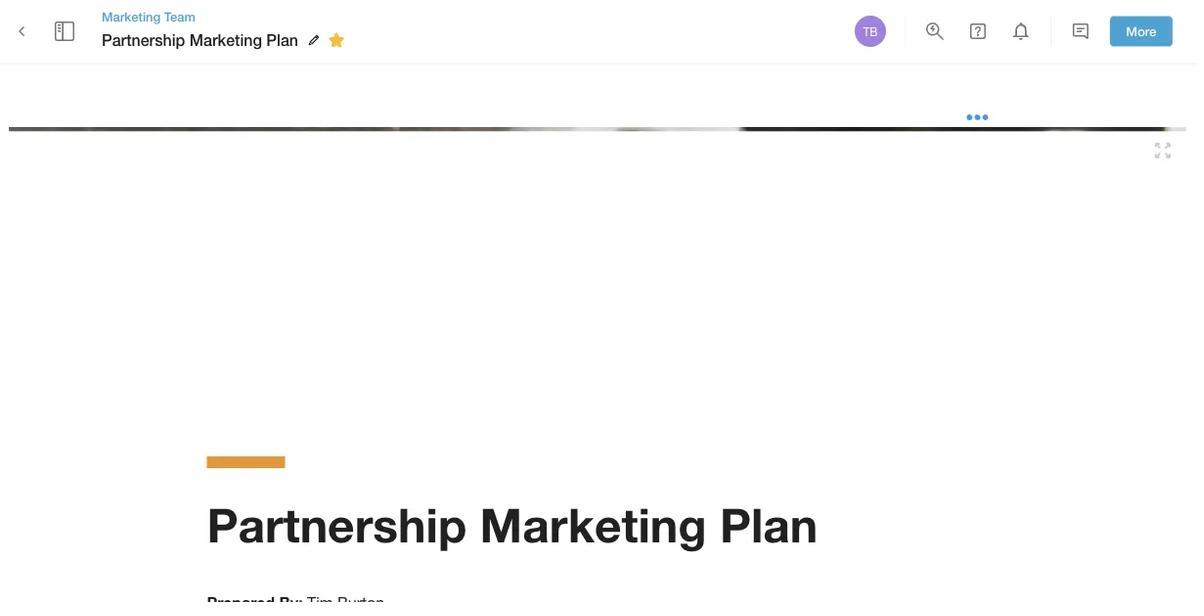 Task type: vqa. For each thing, say whether or not it's contained in the screenshot.
middle an
no



Task type: locate. For each thing, give the bounding box(es) containing it.
tb button
[[852, 13, 889, 50]]

marketing
[[102, 9, 161, 24], [190, 31, 262, 49], [480, 496, 707, 553]]

1 horizontal spatial marketing
[[190, 31, 262, 49]]

plan
[[266, 31, 298, 49], [720, 496, 818, 553]]

0 vertical spatial plan
[[266, 31, 298, 49]]

0 horizontal spatial marketing
[[102, 9, 161, 24]]

1 vertical spatial partnership
[[207, 496, 467, 553]]

0 vertical spatial partnership
[[102, 31, 185, 49]]

1 vertical spatial plan
[[720, 496, 818, 553]]

0 vertical spatial marketing
[[102, 9, 161, 24]]

1 vertical spatial partnership marketing plan
[[207, 496, 818, 553]]

0 horizontal spatial partnership
[[102, 31, 185, 49]]

1 horizontal spatial partnership
[[207, 496, 467, 553]]

1 vertical spatial marketing
[[190, 31, 262, 49]]

partnership
[[102, 31, 185, 49], [207, 496, 467, 553]]

team
[[164, 9, 195, 24]]

more button
[[1110, 16, 1173, 46]]

partnership marketing plan
[[102, 31, 298, 49], [207, 496, 818, 553]]

2 horizontal spatial marketing
[[480, 496, 707, 553]]



Task type: describe. For each thing, give the bounding box(es) containing it.
2 vertical spatial marketing
[[480, 496, 707, 553]]

marketing team
[[102, 9, 195, 24]]

remove favorite image
[[325, 28, 348, 52]]

0 horizontal spatial plan
[[266, 31, 298, 49]]

0 vertical spatial partnership marketing plan
[[102, 31, 298, 49]]

tb
[[863, 24, 878, 38]]

1 horizontal spatial plan
[[720, 496, 818, 553]]

marketing team link
[[102, 8, 351, 26]]

more
[[1126, 24, 1157, 39]]



